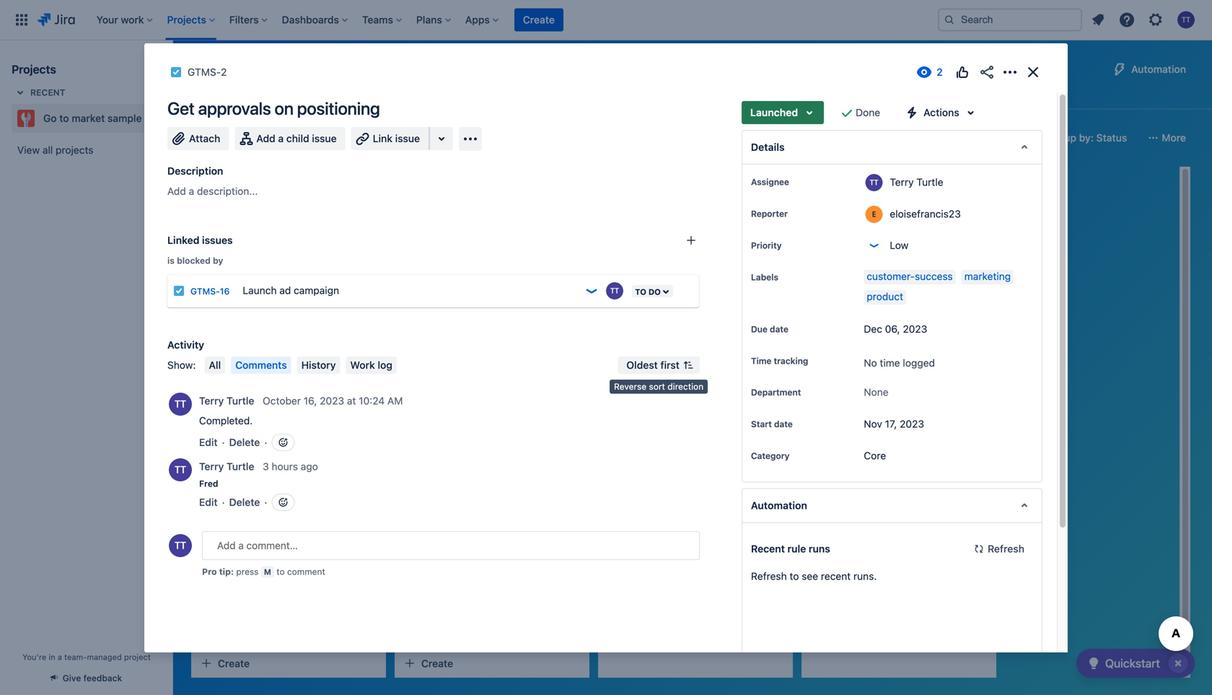 Task type: describe. For each thing, give the bounding box(es) containing it.
5
[[244, 178, 251, 190]]

gtms-16 link down due date: 16 november 2023 image
[[191, 286, 230, 296]]

projects
[[12, 62, 56, 76]]

Search field
[[938, 8, 1083, 31]]

gtms-6
[[628, 289, 664, 300]]

activity
[[167, 339, 204, 351]]

terry turtle button
[[199, 459, 257, 474]]

medium image
[[746, 515, 758, 526]]

linked issues
[[167, 234, 233, 246]]

launch ad campaign link
[[237, 276, 579, 305]]

1 horizontal spatial go
[[219, 59, 242, 79]]

terry turtle for october 16, 2023 at 10:24 am
[[199, 395, 254, 407]]

1 vertical spatial on
[[881, 216, 893, 228]]

1 vertical spatial eloisefrancis23 image
[[559, 627, 576, 645]]

0 vertical spatial show subtasks image
[[441, 309, 458, 326]]

campaign
[[294, 284, 339, 296]]

edit for completed.
[[199, 436, 218, 448]]

task image left 'gtms-2' link
[[170, 66, 182, 78]]

date for due date
[[770, 324, 789, 334]]

gtms-21 link
[[221, 494, 260, 506]]

add app image
[[462, 130, 479, 148]]

delete for fred
[[229, 496, 260, 508]]

0 horizontal spatial nov
[[230, 265, 248, 275]]

a for child
[[278, 132, 284, 144]]

work
[[350, 359, 375, 371]]

oct for 11 oct
[[432, 265, 449, 275]]

project
[[124, 653, 151, 662]]

recent
[[30, 87, 65, 97]]

kendallparks02 image
[[762, 512, 780, 529]]

for
[[313, 439, 326, 451]]

linked
[[167, 234, 200, 246]]

time
[[751, 356, 772, 366]]

menu bar inside get approvals on positioning dialog
[[202, 357, 400, 374]]

task image for gtms-21
[[204, 494, 215, 506]]

add people image
[[409, 129, 426, 147]]

edit button for completed.
[[199, 435, 218, 450]]

show:
[[167, 359, 196, 371]]

give feedback
[[63, 673, 122, 683]]

1 horizontal spatial get
[[814, 216, 831, 228]]

tracking
[[774, 356, 809, 366]]

delete for completed.
[[229, 436, 260, 448]]

issues
[[202, 234, 233, 246]]

on inside dialog
[[275, 98, 294, 118]]

gtms-2 inside get approvals on positioning dialog
[[188, 66, 227, 78]]

create banner
[[0, 0, 1213, 40]]

nov 17, 2023
[[864, 418, 925, 430]]

/ for 3
[[230, 398, 233, 410]]

comments button
[[231, 357, 291, 374]]

give
[[63, 673, 81, 683]]

0 vertical spatial more information about this user image
[[866, 206, 883, 223]]

turtle for 3 hours ago
[[227, 461, 254, 472]]

view
[[17, 144, 40, 156]]

3 hours ago
[[263, 461, 318, 472]]

add a description...
[[167, 185, 258, 197]]

add for add a child issue
[[257, 132, 276, 144]]

0 vertical spatial terry turtle
[[890, 176, 944, 188]]

primary element
[[9, 0, 927, 40]]

details
[[751, 141, 785, 153]]

comments
[[235, 359, 287, 371]]

17
[[251, 376, 260, 386]]

reverse sort direction
[[614, 382, 704, 392]]

press
[[236, 567, 259, 577]]

create button inside primary element
[[515, 8, 564, 31]]

go inside go to market sample link
[[43, 112, 57, 124]]

close image
[[1025, 64, 1042, 81]]

low image for gtms-16
[[339, 286, 351, 297]]

automation button
[[1106, 58, 1195, 81]]

vote options: no one has voted for this issue yet. image
[[954, 64, 972, 81]]

0 vertical spatial sample
[[321, 59, 377, 79]]

delete button for completed.
[[229, 435, 260, 450]]

2023 for 16,
[[320, 395, 344, 407]]

launch
[[243, 284, 277, 296]]

16 nov
[[218, 265, 248, 275]]

task image
[[611, 289, 622, 300]]

hours
[[272, 461, 298, 472]]

17,
[[885, 418, 897, 430]]

due date: 11 october 2023 image
[[410, 264, 422, 276]]

market inside go to market sample link
[[72, 112, 105, 124]]

21
[[251, 495, 260, 505]]

team
[[269, 532, 292, 544]]

06,
[[885, 323, 901, 335]]

meeting
[[611, 231, 649, 243]]

0 horizontal spatial to
[[59, 112, 69, 124]]

marketing
[[965, 270, 1011, 282]]

all
[[43, 144, 53, 156]]

due date: 11 october 2023 element
[[410, 264, 449, 276]]

terry for october 16, 2023 at 10:24 am
[[199, 395, 224, 407]]

16,
[[304, 395, 317, 407]]

first
[[661, 359, 680, 371]]

update
[[239, 454, 272, 466]]

pro tip: press m to comment
[[202, 567, 325, 577]]

blitz with dev team
[[204, 532, 292, 544]]

issues
[[783, 91, 813, 103]]

time tracking
[[751, 356, 809, 366]]

ad
[[280, 284, 291, 296]]

10 oct
[[625, 271, 654, 280]]

nov inside get approvals on positioning dialog
[[864, 418, 883, 430]]

department
[[751, 387, 801, 397]]

automation inside button
[[1132, 63, 1187, 75]]

work log button
[[346, 357, 397, 374]]

tip:
[[219, 567, 234, 577]]

1 horizontal spatial go to market sample
[[219, 59, 377, 79]]

to
[[213, 179, 224, 189]]

attach button
[[167, 127, 229, 150]]

kickoff
[[720, 216, 751, 228]]

turtle for october 16, 2023 at 10:24 am
[[227, 395, 254, 407]]

gtms-7
[[628, 382, 663, 392]]

0 / 1
[[427, 311, 441, 323]]

1 horizontal spatial positioning
[[896, 216, 947, 228]]

collapse recent projects image
[[12, 84, 29, 101]]

description...
[[197, 185, 258, 197]]

0 for 0 / 3
[[224, 398, 230, 410]]

2023 for 17,
[[900, 418, 925, 430]]

oct for 10 oct
[[637, 271, 654, 280]]

description
[[167, 165, 223, 177]]

labels
[[751, 272, 779, 282]]

reverse sort direction tooltip
[[610, 380, 708, 394]]

get approvals on positioning dialog
[[144, 43, 1068, 695]]

launched 1
[[824, 178, 880, 190]]

due date: 16 november 2023 element
[[206, 264, 248, 276]]

get inside dialog
[[167, 98, 195, 118]]

more information about this user image for october 16, 2023 at 10:24 am
[[169, 393, 192, 416]]

quickstart button
[[1077, 649, 1195, 678]]

0 vertical spatial 3
[[233, 398, 239, 410]]

link an issue image
[[686, 235, 697, 246]]

issue inside 'button'
[[312, 132, 337, 144]]

gtms- for the gtms-7 link
[[628, 382, 658, 392]]

automation inside get approvals on positioning dialog
[[751, 499, 808, 511]]

0 horizontal spatial a
[[58, 653, 62, 662]]

is
[[167, 256, 175, 266]]

automation image
[[1112, 61, 1129, 78]]

done image
[[839, 104, 856, 121]]

actions button
[[898, 101, 986, 124]]

ago
[[301, 461, 318, 472]]

check image
[[1086, 655, 1103, 672]]

dec 06, 2023
[[864, 323, 928, 335]]

due date: 16 november 2023 image
[[206, 264, 218, 276]]

1 horizontal spatial get approvals on positioning
[[814, 216, 947, 228]]

0 horizontal spatial show subtasks image
[[239, 396, 257, 413]]

pro
[[202, 567, 217, 577]]

due date
[[751, 324, 789, 334]]

child
[[286, 132, 309, 144]]



Task type: vqa. For each thing, say whether or not it's contained in the screenshot.
right My
no



Task type: locate. For each thing, give the bounding box(es) containing it.
oct inside due date: 11 october 2023 element
[[432, 265, 449, 275]]

0 horizontal spatial add
[[167, 185, 186, 197]]

1
[[875, 178, 880, 190], [437, 311, 441, 323]]

1 vertical spatial positioning
[[896, 216, 947, 228]]

actions image
[[1002, 64, 1019, 81]]

0 vertical spatial get
[[167, 98, 195, 118]]

delete button for fred
[[229, 495, 260, 510]]

terry turtle image
[[355, 283, 372, 300]]

0 horizontal spatial get
[[167, 98, 195, 118]]

product link
[[864, 290, 907, 305]]

automation right automation image
[[1132, 63, 1187, 75]]

eloisefrancis23 image
[[559, 283, 576, 300], [559, 627, 576, 645], [355, 668, 372, 685]]

turtle inside popup button
[[227, 461, 254, 472]]

am
[[388, 395, 403, 407]]

1 vertical spatial low image
[[339, 671, 351, 682]]

0 vertical spatial add
[[257, 132, 276, 144]]

go up 'summary'
[[219, 59, 242, 79]]

terry turtle image
[[966, 303, 983, 321]]

october
[[263, 395, 301, 407]]

logged
[[903, 357, 935, 369]]

0 vertical spatial edit button
[[199, 435, 218, 450]]

new
[[744, 92, 763, 101]]

0 vertical spatial edit
[[199, 436, 218, 448]]

1 vertical spatial 2
[[861, 307, 867, 317]]

menu bar
[[202, 357, 400, 374]]

1 add reaction image from the top
[[277, 437, 289, 448]]

low image
[[339, 286, 351, 297], [339, 671, 351, 682]]

tab list
[[182, 84, 1056, 110]]

update documentation for feature update
[[204, 439, 326, 466]]

sample
[[321, 59, 377, 79], [108, 112, 142, 124]]

task image
[[170, 66, 182, 78], [204, 286, 215, 297], [611, 381, 622, 393], [204, 494, 215, 506], [204, 671, 215, 682]]

get approvals on positioning up low
[[814, 216, 947, 228]]

1 horizontal spatial add
[[257, 132, 276, 144]]

0 up completed.
[[224, 398, 230, 410]]

0 horizontal spatial gtms-2
[[188, 66, 227, 78]]

gtms-16 link down 16 nov
[[221, 285, 261, 298]]

due date: 16 november 2023 image
[[206, 264, 218, 276]]

1 vertical spatial approvals
[[834, 216, 879, 228]]

approvals up "search board" text box
[[198, 98, 271, 118]]

a down "description"
[[189, 185, 194, 197]]

2 delete button from the top
[[229, 495, 260, 510]]

terry right more information about this user icon
[[890, 176, 914, 188]]

positioning inside dialog
[[297, 98, 380, 118]]

1 vertical spatial terry
[[199, 395, 224, 407]]

on
[[275, 98, 294, 118], [881, 216, 893, 228]]

comment
[[287, 567, 325, 577]]

date right due
[[770, 324, 789, 334]]

core
[[864, 450, 887, 462]]

issues link
[[780, 84, 816, 110]]

0 horizontal spatial launched
[[751, 106, 798, 118]]

delete button up the blitz with dev team
[[229, 495, 260, 510]]

0 vertical spatial date
[[770, 324, 789, 334]]

1 vertical spatial 2023
[[320, 395, 344, 407]]

approvals down launched 1
[[834, 216, 879, 228]]

1 vertical spatial add
[[167, 185, 186, 197]]

edit button up feature
[[199, 435, 218, 450]]

board
[[256, 90, 284, 102]]

task image left the gtms-7 link
[[611, 381, 622, 393]]

to right copy link to issue icon
[[245, 59, 261, 79]]

0 vertical spatial go to market sample
[[219, 59, 377, 79]]

0 vertical spatial low image
[[339, 286, 351, 297]]

reporter
[[751, 209, 788, 219]]

terry turtle up completed.
[[199, 395, 254, 407]]

all
[[209, 359, 221, 371]]

1 issue from the left
[[312, 132, 337, 144]]

sample up 'view all projects' link
[[108, 112, 142, 124]]

10:24
[[359, 395, 385, 407]]

edit for fred
[[199, 496, 218, 508]]

11 oct
[[422, 265, 449, 275]]

1 vertical spatial nov
[[864, 418, 883, 430]]

0 vertical spatial get approvals on positioning
[[167, 98, 380, 118]]

you're
[[22, 653, 46, 662]]

time
[[880, 357, 901, 369]]

issue inside button
[[395, 132, 420, 144]]

medium image
[[767, 381, 778, 393]]

market up 'view all projects' link
[[72, 112, 105, 124]]

1 horizontal spatial market
[[264, 59, 318, 79]]

terry turtle inside popup button
[[199, 461, 254, 472]]

1 gtms-16 from the left
[[191, 286, 230, 296]]

sort
[[649, 382, 665, 392]]

1 delete button from the top
[[229, 435, 260, 450]]

launched down 'new'
[[751, 106, 798, 118]]

show subtasks image down gtms-17
[[239, 396, 257, 413]]

customer-success
[[867, 270, 953, 282]]

show subtasks image
[[441, 309, 458, 326], [239, 396, 257, 413]]

0 vertical spatial eloisefrancis23 image
[[559, 283, 576, 300]]

1 vertical spatial delete
[[229, 496, 260, 508]]

2 horizontal spatial to
[[277, 567, 285, 577]]

oct inside due date: 10 october 2023 "element"
[[637, 271, 654, 280]]

customer-success link
[[864, 270, 956, 284]]

marketing
[[670, 216, 717, 228]]

1 vertical spatial terry turtle
[[199, 395, 254, 407]]

gtms-7 link
[[628, 381, 663, 393]]

nov right by
[[230, 265, 248, 275]]

terry inside dropdown button
[[199, 395, 224, 407]]

11
[[422, 265, 430, 275]]

create button
[[515, 8, 564, 31], [602, 546, 790, 569], [195, 652, 383, 675], [398, 652, 586, 675]]

in
[[49, 653, 55, 662]]

date for start date
[[774, 419, 793, 429]]

start
[[751, 419, 772, 429]]

gtms-16 down 16 nov
[[221, 287, 261, 297]]

terry turtle up eloisefrancis23
[[890, 176, 944, 188]]

positioning up low
[[896, 216, 947, 228]]

0 vertical spatial 2
[[221, 66, 227, 78]]

link issue
[[373, 132, 420, 144]]

summary
[[193, 91, 239, 103]]

16 inside get approvals on positioning dialog
[[220, 286, 230, 296]]

add
[[257, 132, 276, 144], [167, 185, 186, 197]]

0 horizontal spatial oct
[[432, 265, 449, 275]]

start date
[[751, 419, 793, 429]]

history
[[301, 359, 336, 371]]

add reaction image up "hours"
[[277, 437, 289, 448]]

menu bar containing all
[[202, 357, 400, 374]]

automation up kendallparks02 icon
[[751, 499, 808, 511]]

gtms- for gtms-6 link
[[628, 289, 658, 300]]

2 vertical spatial more information about this user image
[[169, 458, 192, 481]]

1 horizontal spatial launched
[[824, 179, 870, 189]]

1 horizontal spatial on
[[881, 216, 893, 228]]

m
[[264, 567, 271, 577]]

marketing link
[[962, 270, 1014, 284]]

delete button up "update"
[[229, 435, 260, 450]]

1 delete from the top
[[229, 436, 260, 448]]

get approvals on positioning up add a child issue 'button'
[[167, 98, 380, 118]]

due date: 10 october 2023 image
[[614, 270, 625, 282], [614, 270, 625, 282]]

0 horizontal spatial 0
[[224, 398, 230, 410]]

gtms- inside 'gtms-2' link
[[188, 66, 221, 78]]

to inside get approvals on positioning dialog
[[277, 567, 285, 577]]

none
[[864, 386, 889, 398]]

0 horizontal spatial 3
[[233, 398, 239, 410]]

product
[[867, 291, 904, 302]]

add left child
[[257, 132, 276, 144]]

issue right child
[[312, 132, 337, 144]]

search image
[[944, 14, 956, 26]]

1 edit from the top
[[199, 436, 218, 448]]

1 vertical spatial turtle
[[227, 395, 254, 407]]

gtms-24
[[221, 671, 262, 681]]

gtms-2 link
[[188, 64, 227, 81]]

2 vertical spatial turtle
[[227, 461, 254, 472]]

more information about this user image
[[866, 206, 883, 223], [169, 393, 192, 416], [169, 458, 192, 481]]

/ down launch ad campaign 'link'
[[434, 311, 437, 323]]

feedback
[[83, 673, 122, 683]]

dismiss quickstart image
[[1167, 652, 1190, 675]]

1 vertical spatial sample
[[108, 112, 142, 124]]

0 horizontal spatial approvals
[[198, 98, 271, 118]]

more information about this user image down more information about this user icon
[[866, 206, 883, 223]]

a right in
[[58, 653, 62, 662]]

1 vertical spatial get approvals on positioning
[[814, 216, 947, 228]]

terry for 3 hours ago
[[199, 461, 224, 472]]

1 vertical spatial edit
[[199, 496, 218, 508]]

summary link
[[191, 84, 242, 110]]

done
[[856, 106, 881, 118]]

task image for gtms-24
[[204, 671, 215, 682]]

add a child issue
[[257, 132, 337, 144]]

1 horizontal spatial oct
[[637, 271, 654, 280]]

positioning up child
[[297, 98, 380, 118]]

turtle up eloisefrancis23
[[917, 176, 944, 188]]

1 down details element
[[875, 178, 880, 190]]

0 for 0 / 1
[[427, 311, 434, 323]]

2 edit button from the top
[[199, 495, 218, 510]]

blocked
[[177, 256, 211, 266]]

on up low
[[881, 216, 893, 228]]

all button
[[205, 357, 225, 374]]

2 issue from the left
[[395, 132, 420, 144]]

2 up dec
[[861, 307, 867, 317]]

details element
[[742, 130, 1043, 165]]

eloisefrancis23
[[890, 208, 961, 220]]

add down "description"
[[167, 185, 186, 197]]

edit button for fred
[[199, 495, 218, 510]]

update
[[204, 439, 238, 451]]

attach
[[189, 132, 220, 144]]

sample up calendar
[[321, 59, 377, 79]]

documentation
[[240, 439, 310, 451]]

turtle down 'update'
[[227, 461, 254, 472]]

go down the recent at the left of the page
[[43, 112, 57, 124]]

0 vertical spatial launched
[[751, 106, 798, 118]]

market up board
[[264, 59, 318, 79]]

1 horizontal spatial approvals
[[834, 216, 879, 228]]

fred
[[199, 479, 218, 489]]

go to market sample up board
[[219, 59, 377, 79]]

assignee
[[751, 177, 790, 187]]

launched inside launched 1
[[824, 179, 870, 189]]

0 down launch ad campaign 'link'
[[427, 311, 434, 323]]

oldest
[[627, 359, 658, 371]]

gtms- inside gtms-24 link
[[221, 671, 251, 681]]

3 inside get approvals on positioning dialog
[[263, 461, 269, 472]]

Search board text field
[[192, 128, 302, 148]]

0 / 3
[[224, 398, 239, 410]]

is blocked by
[[167, 256, 223, 266]]

2 vertical spatial 2023
[[900, 418, 925, 430]]

terry turtle inside dropdown button
[[199, 395, 254, 407]]

get up attach button
[[167, 98, 195, 118]]

2 vertical spatial terry
[[199, 461, 224, 472]]

1 down launch ad campaign 'link'
[[437, 311, 441, 323]]

category
[[751, 451, 790, 461]]

add reaction image
[[277, 437, 289, 448], [277, 497, 289, 508]]

copy link to issue image
[[224, 66, 236, 77]]

get down launched 1
[[814, 216, 831, 228]]

approvals
[[198, 98, 271, 118], [834, 216, 879, 228]]

0 horizontal spatial 1
[[437, 311, 441, 323]]

approvals inside dialog
[[198, 98, 271, 118]]

0 horizontal spatial automation
[[751, 499, 808, 511]]

0 vertical spatial gtms-2
[[188, 66, 227, 78]]

add a child issue button
[[235, 127, 346, 150]]

add inside 'button'
[[257, 132, 276, 144]]

1 horizontal spatial nov
[[864, 418, 883, 430]]

3 up completed.
[[233, 398, 239, 410]]

terry turtle down 'update'
[[199, 461, 254, 472]]

feature
[[204, 454, 237, 466]]

link web pages and more image
[[433, 130, 450, 147]]

launched for launched
[[751, 106, 798, 118]]

oct right 11
[[432, 265, 449, 275]]

1 vertical spatial a
[[189, 185, 194, 197]]

add for add a description...
[[167, 185, 186, 197]]

gtms- inside gtms-6 link
[[628, 289, 658, 300]]

create inside button
[[523, 14, 555, 26]]

jira image
[[38, 11, 75, 29], [38, 11, 75, 29]]

1 vertical spatial launched
[[824, 179, 870, 189]]

terry inside popup button
[[199, 461, 224, 472]]

0 horizontal spatial positioning
[[297, 98, 380, 118]]

gtms- inside gtms-21 link
[[221, 495, 251, 505]]

1 horizontal spatial issue
[[395, 132, 420, 144]]

1 vertical spatial 1
[[437, 311, 441, 323]]

2 up 'summary'
[[221, 66, 227, 78]]

2 vertical spatial a
[[58, 653, 62, 662]]

0 horizontal spatial go
[[43, 112, 57, 124]]

gtms-21
[[221, 495, 260, 505]]

2 vertical spatial terry turtle
[[199, 461, 254, 472]]

tab list containing board
[[182, 84, 1056, 110]]

1 horizontal spatial 2
[[861, 307, 867, 317]]

gtms- for gtms-24 link
[[221, 671, 251, 681]]

terry turtle for 3 hours ago
[[199, 461, 254, 472]]

launched down details element
[[824, 179, 870, 189]]

turtle down gtms-17
[[227, 395, 254, 407]]

to right m
[[277, 567, 285, 577]]

1 vertical spatial 3
[[263, 461, 269, 472]]

2 horizontal spatial a
[[278, 132, 284, 144]]

1 low image from the top
[[339, 286, 351, 297]]

2023 right 06,
[[903, 323, 928, 335]]

edit down fred
[[199, 496, 218, 508]]

2023 right 17,
[[900, 418, 925, 430]]

add reaction image for 3
[[277, 497, 289, 508]]

2 delete from the top
[[229, 496, 260, 508]]

date
[[770, 324, 789, 334], [774, 419, 793, 429]]

2023 for 06,
[[903, 323, 928, 335]]

2 low image from the top
[[339, 671, 351, 682]]

oct right 10
[[637, 271, 654, 280]]

0 vertical spatial to
[[245, 59, 261, 79]]

more information about this user image left fred
[[169, 458, 192, 481]]

gtms-16 down due date: 16 november 2023 image
[[191, 286, 230, 296]]

task image for gtms-7
[[611, 381, 622, 393]]

2 add reaction image from the top
[[277, 497, 289, 508]]

0 vertical spatial delete
[[229, 436, 260, 448]]

Add a comment… field
[[202, 531, 700, 560]]

show subtasks image down launch ad campaign 'link'
[[441, 309, 458, 326]]

issue right "link"
[[395, 132, 420, 144]]

delete
[[229, 436, 260, 448], [229, 496, 260, 508]]

1 vertical spatial get
[[814, 216, 831, 228]]

more information about this user image for 3 hours ago
[[169, 458, 192, 481]]

add reaction image right 21
[[277, 497, 289, 508]]

/ up completed.
[[230, 398, 233, 410]]

task image left gtms-24 link
[[204, 671, 215, 682]]

0 vertical spatial a
[[278, 132, 284, 144]]

date right start
[[774, 419, 793, 429]]

to down the recent at the left of the page
[[59, 112, 69, 124]]

terry up completed.
[[199, 395, 224, 407]]

task image down fred
[[204, 494, 215, 506]]

0 vertical spatial market
[[264, 59, 318, 79]]

gtms- inside gtms-16 link
[[221, 287, 251, 297]]

give feedback button
[[42, 666, 131, 690]]

2 gtms-16 from the left
[[221, 287, 261, 297]]

no
[[864, 357, 878, 369]]

terry turtle button
[[199, 394, 257, 408]]

0 horizontal spatial issue
[[312, 132, 337, 144]]

gtms-2 up dec
[[832, 307, 867, 317]]

3 left "hours"
[[263, 461, 269, 472]]

dev
[[249, 532, 266, 544]]

eloisefrancis23 image
[[559, 425, 576, 443]]

1 vertical spatial edit button
[[199, 495, 218, 510]]

low
[[890, 239, 909, 251]]

gtms-16 inside get approvals on positioning dialog
[[191, 286, 230, 296]]

due date: 11 october 2023 image
[[410, 264, 422, 276]]

0 horizontal spatial 2
[[221, 66, 227, 78]]

task image down due date: 16 november 2023 image
[[204, 286, 215, 297]]

get approvals on positioning inside dialog
[[167, 98, 380, 118]]

1 horizontal spatial sample
[[321, 59, 377, 79]]

direction
[[668, 382, 704, 392]]

launched inside 'dropdown button'
[[751, 106, 798, 118]]

gtms- for 'gtms-2' link
[[188, 66, 221, 78]]

launch ad campaign
[[243, 284, 339, 296]]

delete up the blitz with dev team
[[229, 496, 260, 508]]

a left child
[[278, 132, 284, 144]]

automation element
[[742, 488, 1043, 523]]

new link
[[671, 84, 769, 110]]

/ for 1
[[434, 311, 437, 323]]

edit button down fred
[[199, 495, 218, 510]]

1 vertical spatial show subtasks image
[[239, 396, 257, 413]]

history button
[[297, 357, 340, 374]]

add reaction image for october
[[277, 437, 289, 448]]

1 vertical spatial delete button
[[229, 495, 260, 510]]

more information about this user image
[[866, 174, 883, 191]]

1 horizontal spatial automation
[[1132, 63, 1187, 75]]

0 vertical spatial 1
[[875, 178, 880, 190]]

gtms- for gtms-21 link
[[221, 495, 251, 505]]

a for description...
[[189, 185, 194, 197]]

terry up fred
[[199, 461, 224, 472]]

task image for gtms-16
[[204, 286, 215, 297]]

0 vertical spatial automation
[[1132, 63, 1187, 75]]

1 vertical spatial date
[[774, 419, 793, 429]]

low image for gtms-24
[[339, 671, 351, 682]]

2023 left at
[[320, 395, 344, 407]]

1 horizontal spatial 0
[[427, 311, 434, 323]]

1 vertical spatial to
[[59, 112, 69, 124]]

gtms-2 up 'summary'
[[188, 66, 227, 78]]

on up add a child issue 'button'
[[275, 98, 294, 118]]

2 edit from the top
[[199, 496, 218, 508]]

1 vertical spatial add reaction image
[[277, 497, 289, 508]]

0 vertical spatial /
[[434, 311, 437, 323]]

gtms- for gtms-16 link below 16 nov
[[221, 287, 251, 297]]

1 horizontal spatial a
[[189, 185, 194, 197]]

nov
[[230, 265, 248, 275], [864, 418, 883, 430]]

edit
[[199, 436, 218, 448], [199, 496, 218, 508]]

customer-
[[867, 270, 915, 282]]

gtms-24 link
[[221, 670, 262, 683]]

delete button
[[229, 435, 260, 450], [229, 495, 260, 510]]

you're in a team-managed project
[[22, 653, 151, 662]]

a inside 'button'
[[278, 132, 284, 144]]

1 vertical spatial go to market sample
[[43, 112, 142, 124]]

turtle inside dropdown button
[[227, 395, 254, 407]]

0 horizontal spatial on
[[275, 98, 294, 118]]

priority: low image
[[585, 284, 599, 298]]

0 vertical spatial go
[[219, 59, 242, 79]]

to do 5
[[213, 178, 251, 190]]

0 vertical spatial add reaction image
[[277, 437, 289, 448]]

more information about this user image down show:
[[169, 393, 192, 416]]

1 edit button from the top
[[199, 435, 218, 450]]

launched for launched 1
[[824, 179, 870, 189]]

edit up feature
[[199, 436, 218, 448]]

delete up "update"
[[229, 436, 260, 448]]

0 horizontal spatial get approvals on positioning
[[167, 98, 380, 118]]

due date: 10 october 2023 element
[[614, 270, 654, 282]]

2 vertical spatial eloisefrancis23 image
[[355, 668, 372, 685]]

nov left 17,
[[864, 418, 883, 430]]

2 inside get approvals on positioning dialog
[[221, 66, 227, 78]]

0 horizontal spatial go to market sample
[[43, 112, 142, 124]]

3
[[233, 398, 239, 410], [263, 461, 269, 472]]

0 vertical spatial terry
[[890, 176, 914, 188]]

1 vertical spatial gtms-2
[[832, 307, 867, 317]]

go to market sample up 'view all projects' link
[[43, 112, 142, 124]]

issue type: task image
[[173, 285, 185, 297]]

0 vertical spatial turtle
[[917, 176, 944, 188]]

1 horizontal spatial to
[[245, 59, 261, 79]]



